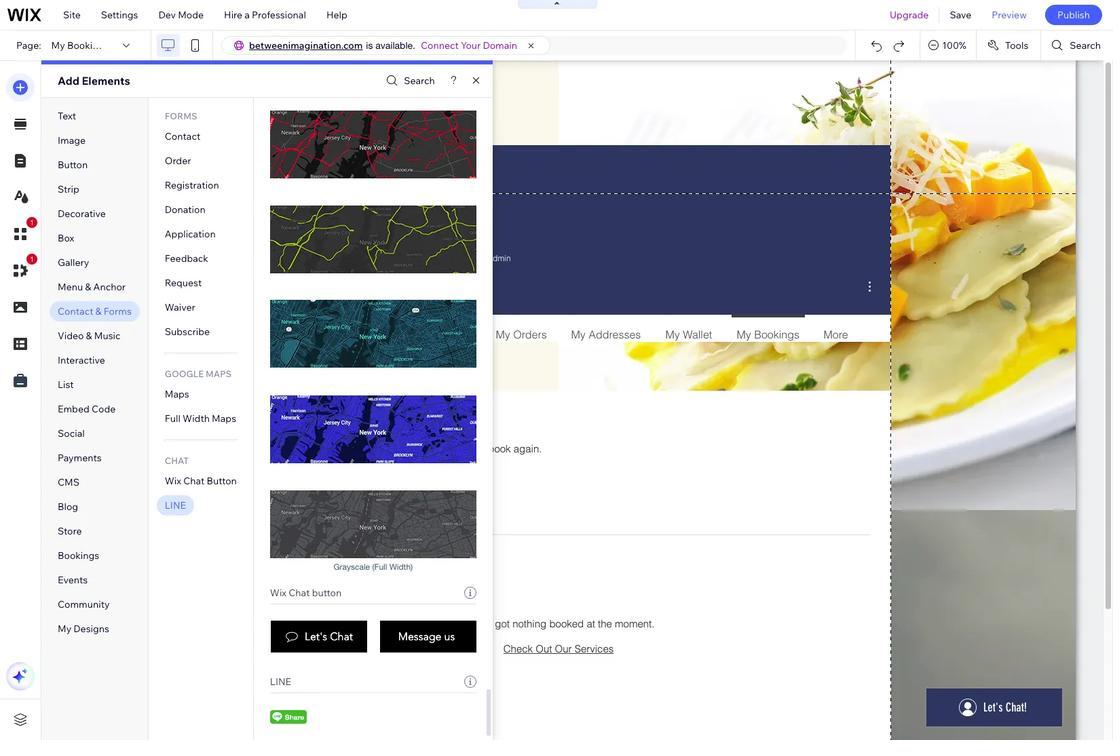 Task type: vqa. For each thing, say whether or not it's contained in the screenshot.
Wix Chat button Wix
yes



Task type: locate. For each thing, give the bounding box(es) containing it.
grayscale
[[334, 563, 370, 572]]

1 vertical spatial search
[[404, 75, 435, 87]]

1 button left menu
[[6, 254, 37, 285]]

chat for wix chat button
[[183, 475, 205, 487]]

publish button
[[1045, 5, 1102, 25]]

chat down width
[[183, 475, 205, 487]]

1 horizontal spatial wix
[[270, 587, 287, 599]]

0 vertical spatial line
[[165, 500, 186, 512]]

is available. connect your domain
[[366, 39, 517, 52]]

& right video in the top left of the page
[[86, 330, 92, 342]]

designs
[[74, 623, 109, 635]]

forms up order
[[165, 111, 197, 122]]

contact for contact & forms
[[58, 305, 93, 318]]

betweenimagination.com
[[249, 39, 363, 52]]

elements
[[82, 74, 130, 88]]

payments
[[58, 452, 102, 464]]

0 vertical spatial 1 button
[[6, 217, 37, 248]]

my bookings
[[51, 39, 109, 52]]

social
[[58, 428, 85, 440]]

search
[[1070, 39, 1101, 52], [404, 75, 435, 87]]

0 vertical spatial search button
[[1042, 31, 1113, 60]]

& down menu & anchor on the top of the page
[[95, 305, 102, 318]]

1 vertical spatial wix
[[270, 587, 287, 599]]

0 horizontal spatial search
[[404, 75, 435, 87]]

1 vertical spatial search button
[[383, 71, 435, 91]]

is
[[366, 40, 373, 51]]

1 vertical spatial my
[[58, 623, 71, 635]]

google maps
[[165, 369, 232, 379]]

1 horizontal spatial button
[[207, 475, 237, 487]]

1 horizontal spatial line
[[270, 676, 291, 688]]

tools
[[1005, 39, 1029, 52]]

1 vertical spatial 1
[[30, 255, 34, 263]]

0 horizontal spatial wix
[[165, 475, 181, 487]]

my designs
[[58, 623, 109, 635]]

& right menu
[[85, 281, 91, 293]]

contact for contact
[[165, 130, 200, 143]]

0 horizontal spatial button
[[58, 159, 88, 171]]

0 vertical spatial &
[[85, 281, 91, 293]]

width
[[183, 413, 210, 425]]

embed
[[58, 403, 89, 415]]

contact
[[165, 130, 200, 143], [58, 305, 93, 318]]

1 button left box
[[6, 217, 37, 248]]

&
[[85, 281, 91, 293], [95, 305, 102, 318], [86, 330, 92, 342]]

blog
[[58, 501, 78, 513]]

search down connect
[[404, 75, 435, 87]]

save button
[[940, 0, 982, 30]]

1 left gallery at top
[[30, 255, 34, 263]]

my left designs
[[58, 623, 71, 635]]

1 vertical spatial &
[[95, 305, 102, 318]]

1 vertical spatial chat
[[183, 475, 205, 487]]

list
[[58, 379, 74, 391]]

full width maps
[[165, 413, 236, 425]]

0 horizontal spatial forms
[[104, 305, 132, 318]]

add elements
[[58, 74, 130, 88]]

0 horizontal spatial contact
[[58, 305, 93, 318]]

maps right width
[[212, 413, 236, 425]]

0 vertical spatial 1
[[30, 219, 34, 227]]

settings
[[101, 9, 138, 21]]

full
[[165, 413, 181, 425]]

site
[[63, 9, 81, 21]]

chat for wix chat button
[[289, 587, 310, 599]]

1 vertical spatial contact
[[58, 305, 93, 318]]

0 horizontal spatial line
[[165, 500, 186, 512]]

chat
[[165, 455, 189, 466], [183, 475, 205, 487], [289, 587, 310, 599]]

bookings
[[67, 39, 109, 52], [58, 550, 99, 562]]

1 left decorative
[[30, 219, 34, 227]]

width)
[[389, 563, 413, 572]]

2 vertical spatial &
[[86, 330, 92, 342]]

search down publish
[[1070, 39, 1101, 52]]

button down image
[[58, 159, 88, 171]]

0 horizontal spatial search button
[[383, 71, 435, 91]]

2 1 button from the top
[[6, 254, 37, 285]]

search button down 'available.'
[[383, 71, 435, 91]]

line
[[165, 500, 186, 512], [270, 676, 291, 688]]

search button
[[1042, 31, 1113, 60], [383, 71, 435, 91]]

maps down google
[[165, 388, 189, 400]]

domain
[[483, 39, 517, 52]]

my down site
[[51, 39, 65, 52]]

wix for wix chat button
[[270, 587, 287, 599]]

events
[[58, 574, 88, 586]]

wix left button at the bottom of the page
[[270, 587, 287, 599]]

& for contact
[[95, 305, 102, 318]]

0 vertical spatial my
[[51, 39, 65, 52]]

image
[[58, 134, 86, 147]]

1 horizontal spatial search button
[[1042, 31, 1113, 60]]

store
[[58, 525, 82, 538]]

contact up video in the top left of the page
[[58, 305, 93, 318]]

your
[[461, 39, 481, 52]]

forms down anchor
[[104, 305, 132, 318]]

cms
[[58, 477, 79, 489]]

mode
[[178, 9, 204, 21]]

& for video
[[86, 330, 92, 342]]

search button down publish button
[[1042, 31, 1113, 60]]

chat left button at the bottom of the page
[[289, 587, 310, 599]]

add
[[58, 74, 79, 88]]

contact & forms
[[58, 305, 132, 318]]

maps
[[206, 369, 232, 379], [165, 388, 189, 400], [212, 413, 236, 425]]

wix down "full"
[[165, 475, 181, 487]]

my for my designs
[[58, 623, 71, 635]]

upgrade
[[890, 9, 929, 21]]

wix
[[165, 475, 181, 487], [270, 587, 287, 599]]

0 vertical spatial wix
[[165, 475, 181, 487]]

100%
[[942, 39, 967, 52]]

contact up order
[[165, 130, 200, 143]]

2 vertical spatial chat
[[289, 587, 310, 599]]

1
[[30, 219, 34, 227], [30, 255, 34, 263]]

2 1 from the top
[[30, 255, 34, 263]]

0 vertical spatial forms
[[165, 111, 197, 122]]

1 1 from the top
[[30, 219, 34, 227]]

1 vertical spatial forms
[[104, 305, 132, 318]]

my
[[51, 39, 65, 52], [58, 623, 71, 635]]

1 button
[[6, 217, 37, 248], [6, 254, 37, 285]]

button down full width maps
[[207, 475, 237, 487]]

maps right google
[[206, 369, 232, 379]]

1 horizontal spatial search
[[1070, 39, 1101, 52]]

professional
[[252, 9, 306, 21]]

gallery
[[58, 257, 89, 269]]

bookings up the events
[[58, 550, 99, 562]]

button
[[58, 159, 88, 171], [207, 475, 237, 487]]

1 horizontal spatial contact
[[165, 130, 200, 143]]

community
[[58, 599, 110, 611]]

chat up wix chat button
[[165, 455, 189, 466]]

publish
[[1058, 9, 1090, 21]]

decorative
[[58, 208, 106, 220]]

bookings down site
[[67, 39, 109, 52]]

0 vertical spatial chat
[[165, 455, 189, 466]]

0 vertical spatial contact
[[165, 130, 200, 143]]

1 vertical spatial line
[[270, 676, 291, 688]]

1 vertical spatial maps
[[165, 388, 189, 400]]

1 vertical spatial 1 button
[[6, 254, 37, 285]]

1 for 1st the 1 button from the top of the page
[[30, 219, 34, 227]]

request
[[165, 277, 202, 289]]

box
[[58, 232, 74, 244]]

forms
[[165, 111, 197, 122], [104, 305, 132, 318]]

a
[[245, 9, 250, 21]]

menu & anchor
[[58, 281, 126, 293]]



Task type: describe. For each thing, give the bounding box(es) containing it.
(full
[[372, 563, 387, 572]]

1 horizontal spatial forms
[[165, 111, 197, 122]]

connect
[[421, 39, 459, 52]]

preview button
[[982, 0, 1037, 30]]

my for my bookings
[[51, 39, 65, 52]]

video
[[58, 330, 84, 342]]

& for menu
[[85, 281, 91, 293]]

menu
[[58, 281, 83, 293]]

order
[[165, 155, 191, 167]]

interactive
[[58, 354, 105, 367]]

waiver
[[165, 301, 195, 314]]

dev mode
[[158, 9, 204, 21]]

1 1 button from the top
[[6, 217, 37, 248]]

wix for wix chat button
[[165, 475, 181, 487]]

feedback
[[165, 253, 208, 265]]

music
[[94, 330, 121, 342]]

100% button
[[921, 31, 976, 60]]

strip
[[58, 183, 79, 195]]

anchor
[[93, 281, 126, 293]]

google
[[165, 369, 204, 379]]

1 for 1st the 1 button from the bottom of the page
[[30, 255, 34, 263]]

text
[[58, 110, 76, 122]]

available.
[[376, 40, 415, 51]]

application
[[165, 228, 216, 240]]

0 vertical spatial maps
[[206, 369, 232, 379]]

wix chat button
[[165, 475, 237, 487]]

hire a professional
[[224, 9, 306, 21]]

1 vertical spatial button
[[207, 475, 237, 487]]

hire
[[224, 9, 242, 21]]

preview
[[992, 9, 1027, 21]]

registration
[[165, 179, 219, 191]]

help
[[326, 9, 347, 21]]

1 vertical spatial bookings
[[58, 550, 99, 562]]

video & music
[[58, 330, 121, 342]]

2 vertical spatial maps
[[212, 413, 236, 425]]

save
[[950, 9, 972, 21]]

dev
[[158, 9, 176, 21]]

donation
[[165, 204, 205, 216]]

wix chat button
[[270, 587, 342, 599]]

code
[[92, 403, 116, 415]]

0 vertical spatial bookings
[[67, 39, 109, 52]]

tools button
[[977, 31, 1041, 60]]

0 vertical spatial button
[[58, 159, 88, 171]]

subscribe
[[165, 326, 210, 338]]

embed code
[[58, 403, 116, 415]]

0 vertical spatial search
[[1070, 39, 1101, 52]]

grayscale (full width)
[[334, 563, 413, 572]]

button
[[312, 587, 342, 599]]



